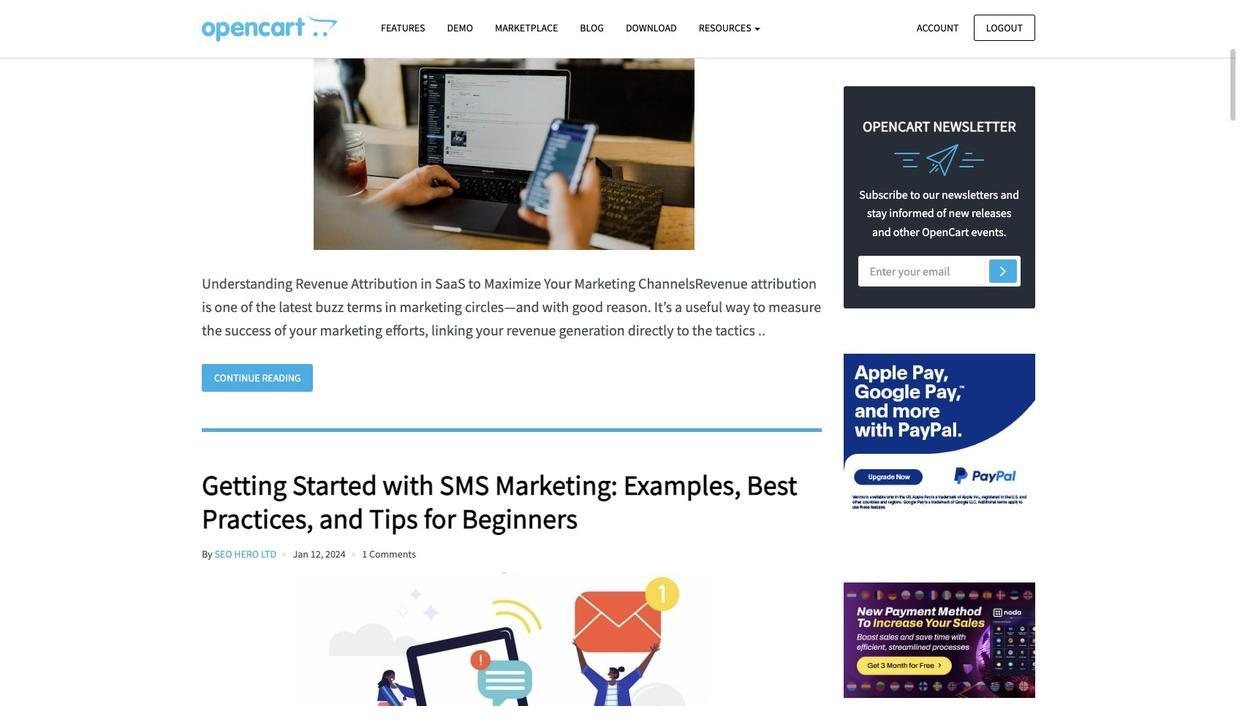 Task type: locate. For each thing, give the bounding box(es) containing it.
ltd
[[261, 548, 277, 561]]

with down your at the left
[[542, 297, 569, 316]]

with
[[542, 297, 569, 316], [383, 468, 434, 502]]

1 vertical spatial opencart
[[922, 224, 969, 239]]

noda image
[[843, 545, 1035, 706]]

good
[[572, 297, 603, 316]]

the down is
[[202, 321, 222, 339]]

latest
[[279, 297, 312, 316]]

useful
[[685, 297, 723, 316]]

1 horizontal spatial your
[[476, 321, 504, 339]]

by
[[202, 548, 212, 561]]

2 vertical spatial and
[[319, 501, 364, 536]]

2 vertical spatial of
[[274, 321, 286, 339]]

of left new
[[937, 206, 946, 220]]

1 comments
[[362, 548, 416, 561]]

and up 'releases'
[[1001, 187, 1019, 201]]

0 horizontal spatial with
[[383, 468, 434, 502]]

maximize
[[484, 274, 541, 292]]

of
[[937, 206, 946, 220], [241, 297, 253, 316], [274, 321, 286, 339]]

0 horizontal spatial in
[[385, 297, 397, 316]]

to inside subscribe to our newsletters and stay informed of new releases and other opencart events.
[[910, 187, 920, 201]]

for
[[424, 501, 456, 536]]

resources link
[[688, 15, 772, 41]]

download
[[626, 21, 677, 34]]

and down stay
[[872, 224, 891, 239]]

0 vertical spatial opencart
[[863, 117, 930, 135]]

0 vertical spatial marketing
[[400, 297, 462, 316]]

the down useful
[[692, 321, 713, 339]]

1 vertical spatial with
[[383, 468, 434, 502]]

Enter your email text field
[[858, 256, 1021, 287]]

1 vertical spatial in
[[385, 297, 397, 316]]

reason.
[[606, 297, 651, 316]]

in down attribution
[[385, 297, 397, 316]]

to
[[910, 187, 920, 201], [468, 274, 481, 292], [753, 297, 766, 316], [677, 321, 689, 339]]

demo
[[447, 21, 473, 34]]

a
[[675, 297, 682, 316]]

0 vertical spatial with
[[542, 297, 569, 316]]

opencart
[[863, 117, 930, 135], [922, 224, 969, 239]]

newsletters
[[942, 187, 998, 201]]

marketing:
[[495, 468, 618, 502]]

measure
[[769, 297, 821, 316]]

in left saas
[[421, 274, 432, 292]]

seo hero ltd link
[[215, 548, 277, 561]]

to left our
[[910, 187, 920, 201]]

seo
[[215, 548, 232, 561]]

marketing down saas
[[400, 297, 462, 316]]

1 vertical spatial and
[[872, 224, 891, 239]]

of right the one on the top
[[241, 297, 253, 316]]

marketing
[[400, 297, 462, 316], [320, 321, 382, 339]]

opencart inside subscribe to our newsletters and stay informed of new releases and other opencart events.
[[922, 224, 969, 239]]

0 horizontal spatial of
[[241, 297, 253, 316]]

1 vertical spatial marketing
[[320, 321, 382, 339]]

1 horizontal spatial with
[[542, 297, 569, 316]]

1 horizontal spatial and
[[872, 224, 891, 239]]

with inside getting started with sms marketing: examples, best practices, and tips for beginners
[[383, 468, 434, 502]]

0 horizontal spatial marketing
[[320, 321, 382, 339]]

the up success
[[256, 297, 276, 316]]

your down latest at left
[[289, 321, 317, 339]]

2 horizontal spatial of
[[937, 206, 946, 220]]

..
[[758, 321, 766, 339]]

0 vertical spatial of
[[937, 206, 946, 220]]

1 vertical spatial of
[[241, 297, 253, 316]]

jan
[[293, 548, 309, 561]]

with inside understanding revenue attribution in saas to maximize your marketing channelsrevenue attribution is one of the latest buzz terms in marketing circles—and with good reason. it's a useful way to measure the success of your marketing efforts, linking your revenue generation directly to the tactics ..
[[542, 297, 569, 316]]

resources
[[699, 21, 754, 34]]

releases
[[972, 206, 1012, 220]]

1 horizontal spatial in
[[421, 274, 432, 292]]

getting started with sms marketing: examples, best practices, and tips for beginners
[[202, 468, 797, 536]]

circles—and
[[465, 297, 539, 316]]

is
[[202, 297, 212, 316]]

getting started with sms marketing: examples, best practices, and tips for beginners image
[[202, 573, 807, 706]]

tips
[[369, 501, 418, 536]]

blog link
[[569, 15, 615, 41]]

your down the circles—and
[[476, 321, 504, 339]]

getting started with sms marketing: examples, best practices, and tips for beginners link
[[202, 468, 822, 536]]

demo link
[[436, 15, 484, 41]]

and
[[1001, 187, 1019, 201], [872, 224, 891, 239], [319, 501, 364, 536]]

your
[[289, 321, 317, 339], [476, 321, 504, 339]]

with left the 'sms' on the bottom of page
[[383, 468, 434, 502]]

linking
[[431, 321, 473, 339]]

continue
[[214, 371, 260, 384]]

0 horizontal spatial your
[[289, 321, 317, 339]]

subscribe to our newsletters and stay informed of new releases and other opencart events.
[[859, 187, 1019, 239]]

opencart up subscribe
[[863, 117, 930, 135]]

to right way
[[753, 297, 766, 316]]

account link
[[905, 14, 972, 41]]

hero
[[234, 548, 259, 561]]

one
[[214, 297, 238, 316]]

reading
[[262, 371, 301, 384]]

understanding
[[202, 274, 293, 292]]

opencart down new
[[922, 224, 969, 239]]

the
[[256, 297, 276, 316], [202, 321, 222, 339], [692, 321, 713, 339]]

comments
[[369, 548, 416, 561]]

getting
[[202, 468, 287, 502]]

0 horizontal spatial and
[[319, 501, 364, 536]]

angle right image
[[1000, 262, 1006, 280]]

and up 2024
[[319, 501, 364, 536]]

2 horizontal spatial and
[[1001, 187, 1019, 201]]

in
[[421, 274, 432, 292], [385, 297, 397, 316]]

paypal blog image
[[843, 338, 1035, 530]]

buzz
[[315, 297, 344, 316]]

1 horizontal spatial marketing
[[400, 297, 462, 316]]

marketing down terms
[[320, 321, 382, 339]]

of down latest at left
[[274, 321, 286, 339]]

marketplace link
[[484, 15, 569, 41]]



Task type: describe. For each thing, give the bounding box(es) containing it.
events.
[[971, 224, 1007, 239]]

generation
[[559, 321, 625, 339]]

marketplace
[[495, 21, 558, 34]]

continue reading
[[214, 371, 301, 384]]

revenue
[[295, 274, 348, 292]]

opencart - blog image
[[202, 15, 337, 42]]

logout
[[986, 21, 1023, 34]]

continue reading link
[[202, 364, 313, 392]]

0 horizontal spatial the
[[202, 321, 222, 339]]

our
[[923, 187, 940, 201]]

account
[[917, 21, 959, 34]]

of inside subscribe to our newsletters and stay informed of new releases and other opencart events.
[[937, 206, 946, 220]]

by seo hero ltd
[[202, 548, 277, 561]]

0 vertical spatial and
[[1001, 187, 1019, 201]]

features
[[381, 21, 425, 34]]

12,
[[311, 548, 323, 561]]

attribution
[[751, 274, 817, 292]]

jan 12, 2024
[[293, 548, 346, 561]]

0 vertical spatial in
[[421, 274, 432, 292]]

marketing
[[574, 274, 635, 292]]

other
[[893, 224, 920, 239]]

to down a at the right top
[[677, 321, 689, 339]]

new
[[949, 206, 969, 220]]

newsletter
[[933, 117, 1016, 135]]

2 your from the left
[[476, 321, 504, 339]]

and inside getting started with sms marketing: examples, best practices, and tips for beginners
[[319, 501, 364, 536]]

understanding revenue attribution in saas to maximize your marketing channelsrevenue attribution is one of the latest buzz terms in marketing circles—and with good reason. it's a useful way to measure the success of your marketing efforts, linking your revenue generation directly to the tactics ..
[[202, 274, 821, 339]]

practices,
[[202, 501, 314, 536]]

your
[[544, 274, 571, 292]]

opencart newsletter
[[863, 117, 1016, 135]]

blog
[[580, 21, 604, 34]]

1 horizontal spatial of
[[274, 321, 286, 339]]

1 horizontal spatial the
[[256, 297, 276, 316]]

1
[[362, 548, 367, 561]]

examples,
[[623, 468, 741, 502]]

terms
[[347, 297, 382, 316]]

directly
[[628, 321, 674, 339]]

2 horizontal spatial the
[[692, 321, 713, 339]]

sms
[[440, 468, 489, 502]]

attribution
[[351, 274, 418, 292]]

started
[[292, 468, 377, 502]]

1 your from the left
[[289, 321, 317, 339]]

features link
[[370, 15, 436, 41]]

to right saas
[[468, 274, 481, 292]]

revenue
[[507, 321, 556, 339]]

efforts,
[[385, 321, 429, 339]]

channelsrevenue
[[638, 274, 748, 292]]

2024
[[325, 548, 346, 561]]

beginners
[[462, 501, 578, 536]]

success
[[225, 321, 271, 339]]

understanding revenue attribution in saas to maximize your marketing channels image
[[202, 0, 807, 250]]

saas
[[435, 274, 466, 292]]

logout link
[[974, 14, 1035, 41]]

way
[[725, 297, 750, 316]]

subscribe
[[859, 187, 908, 201]]

tactics
[[715, 321, 755, 339]]

best
[[747, 468, 797, 502]]

stay
[[867, 206, 887, 220]]

informed
[[889, 206, 934, 220]]

download link
[[615, 15, 688, 41]]

it's
[[654, 297, 672, 316]]



Task type: vqa. For each thing, say whether or not it's contained in the screenshot.
'LINKING'
yes



